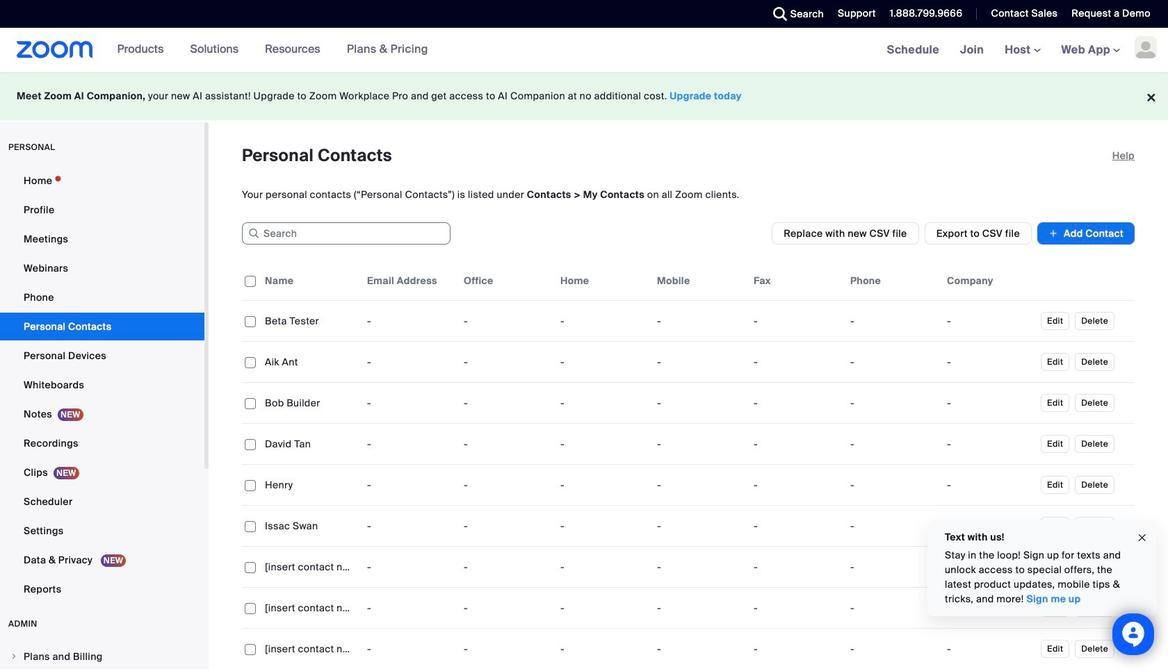 Task type: vqa. For each thing, say whether or not it's contained in the screenshot.
'Join' link
no



Task type: describe. For each thing, give the bounding box(es) containing it.
Search Contacts Input text field
[[242, 223, 451, 245]]

right image
[[10, 653, 18, 661]]

close image
[[1137, 530, 1148, 546]]

zoom logo image
[[17, 41, 93, 58]]



Task type: locate. For each thing, give the bounding box(es) containing it.
personal menu menu
[[0, 167, 204, 605]]

banner
[[0, 28, 1168, 73]]

cell
[[652, 307, 748, 335], [748, 307, 845, 335], [845, 307, 942, 335], [652, 348, 748, 376], [748, 348, 845, 376], [845, 348, 942, 376], [652, 389, 748, 417], [748, 389, 845, 417], [845, 389, 942, 417], [652, 430, 748, 458], [748, 430, 845, 458], [845, 430, 942, 458], [652, 471, 748, 499], [748, 471, 845, 499], [845, 471, 942, 499], [652, 512, 748, 540], [748, 512, 845, 540], [845, 512, 942, 540], [652, 554, 748, 581], [748, 554, 845, 581], [845, 554, 942, 581], [942, 554, 1038, 581], [652, 595, 748, 622], [748, 595, 845, 622], [845, 595, 942, 622], [942, 595, 1038, 622]]

menu item
[[0, 644, 204, 670]]

product information navigation
[[93, 28, 439, 72]]

application
[[242, 261, 1135, 670]]

profile picture image
[[1135, 36, 1157, 58]]

add image
[[1049, 227, 1058, 241]]

footer
[[0, 72, 1168, 120]]

meetings navigation
[[877, 28, 1168, 73]]



